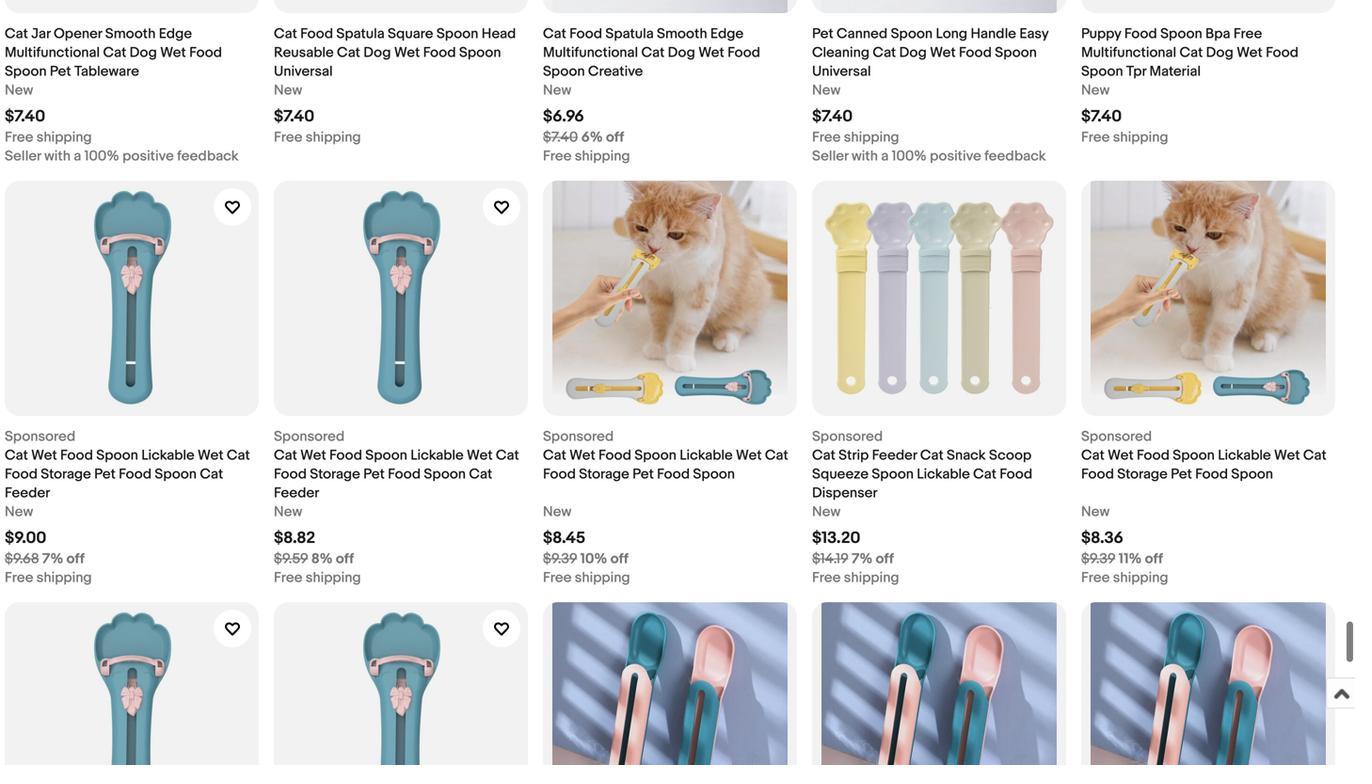 Task type: locate. For each thing, give the bounding box(es) containing it.
0 horizontal spatial feedback
[[177, 148, 239, 165]]

universal
[[274, 63, 333, 80], [812, 63, 871, 80]]

feeder inside sponsored cat wet food spoon lickable wet cat food storage pet food spoon  cat feeder new $8.82 $9.59 8% off free shipping
[[274, 485, 319, 502]]

spatula inside cat food spatula square spoon head reusable cat dog wet food spoon universal new $7.40 free shipping
[[337, 25, 385, 42]]

4 sponsored from the left
[[812, 428, 883, 445]]

$9.39
[[543, 551, 577, 568], [1082, 551, 1116, 568]]

universal inside pet canned spoon long handle easy cleaning cat dog wet food spoon universal new $7.40 free shipping seller with a 100% positive feedback
[[812, 63, 871, 80]]

2 spatula from the left
[[606, 25, 654, 42]]

storage up new $8.36 $9.39 11% off free shipping
[[1118, 466, 1168, 483]]

$7.40 down jar
[[5, 107, 45, 127]]

shipping down reusable at the left top of the page
[[306, 129, 361, 146]]

free shipping text field down tableware
[[5, 128, 92, 147]]

0 horizontal spatial a
[[74, 148, 81, 165]]

dog inside cat food spatula smooth edge multifunctional cat dog wet food spoon creative new $6.96 $7.40 6% off free shipping
[[668, 44, 696, 61]]

Sponsored text field
[[5, 427, 75, 446], [274, 427, 345, 446], [543, 427, 614, 446]]

universal down reusable at the left top of the page
[[274, 63, 333, 80]]

$9.59
[[274, 551, 308, 568]]

$7.40 down puppy
[[1082, 107, 1122, 127]]

multifunctional down jar
[[5, 44, 100, 61]]

storage inside sponsored cat wet food spoon lickable wet cat food storage pet food spoon  cat feeder new $9.00 $9.68 7% off free shipping
[[41, 466, 91, 483]]

new text field for $13.20
[[812, 503, 841, 522]]

6%
[[581, 129, 603, 146]]

a inside cat jar opener smooth edge multifunctional cat dog wet food spoon pet tableware new $7.40 free shipping seller with a 100% positive feedback
[[74, 148, 81, 165]]

a
[[74, 148, 81, 165], [882, 148, 889, 165]]

with
[[44, 148, 71, 165], [852, 148, 878, 165]]

universal for pet canned spoon long handle easy cleaning cat dog wet food spoon universal new $7.40 free shipping seller with a 100% positive feedback
[[812, 63, 871, 80]]

1 positive from the left
[[122, 148, 174, 165]]

positive inside pet canned spoon long handle easy cleaning cat dog wet food spoon universal new $7.40 free shipping seller with a 100% positive feedback
[[930, 148, 982, 165]]

with inside cat jar opener smooth edge multifunctional cat dog wet food spoon pet tableware new $7.40 free shipping seller with a 100% positive feedback
[[44, 148, 71, 165]]

off right $14.19
[[876, 551, 894, 568]]

shipping down previous price $9.68 7% off text field in the bottom left of the page
[[36, 570, 92, 587]]

0 horizontal spatial 100%
[[84, 148, 119, 165]]

2 a from the left
[[882, 148, 889, 165]]

5 sponsored from the left
[[1082, 428, 1153, 445]]

sponsored for $8.36
[[1082, 428, 1153, 445]]

dog inside puppy food spoon bpa free multifunctional cat dog wet food spoon tpr material new $7.40 free shipping
[[1207, 44, 1234, 61]]

1 a from the left
[[74, 148, 81, 165]]

1 horizontal spatial with
[[852, 148, 878, 165]]

feedback inside pet canned spoon long handle easy cleaning cat dog wet food spoon universal new $7.40 free shipping seller with a 100% positive feedback
[[985, 148, 1047, 165]]

1 horizontal spatial edge
[[711, 25, 744, 42]]

1 sponsored text field from the left
[[812, 427, 883, 446]]

new text field up $6.96
[[543, 81, 572, 100]]

positive for pet canned spoon long handle easy cleaning cat dog wet food spoon universal new $7.40 free shipping seller with a 100% positive feedback
[[930, 148, 982, 165]]

1 horizontal spatial feeder
[[274, 485, 319, 502]]

sponsored cat wet food spoon lickable wet cat food storage pet food spoon  cat feeder new $9.00 $9.68 7% off free shipping
[[5, 428, 250, 587]]

$7.40 for pet canned spoon long handle easy cleaning cat dog wet food spoon universal new $7.40 free shipping seller with a 100% positive feedback
[[812, 107, 853, 127]]

100% for cat jar opener smooth edge multifunctional cat dog wet food spoon pet tableware new $7.40 free shipping seller with a 100% positive feedback
[[84, 148, 119, 165]]

7% right $9.68
[[42, 551, 63, 568]]

3 dog from the left
[[668, 44, 696, 61]]

new up $8.36
[[1082, 504, 1110, 521]]

shipping inside puppy food spoon bpa free multifunctional cat dog wet food spoon tpr material new $7.40 free shipping
[[1114, 129, 1169, 146]]

2 sponsored text field from the left
[[1082, 427, 1153, 446]]

1 horizontal spatial 100%
[[892, 148, 927, 165]]

multifunctional up creative
[[543, 44, 638, 61]]

new inside cat jar opener smooth edge multifunctional cat dog wet food spoon pet tableware new $7.40 free shipping seller with a 100% positive feedback
[[5, 82, 33, 99]]

2 horizontal spatial sponsored text field
[[543, 427, 614, 446]]

shipping down 11%
[[1114, 570, 1169, 587]]

new up $7.40 text field
[[812, 82, 841, 99]]

sponsored text field for $8.36
[[1082, 427, 1153, 446]]

storage up $8.82 text field
[[310, 466, 360, 483]]

sponsored cat wet food spoon lickable wet cat food storage pet food spoon for $8.45
[[543, 428, 789, 483]]

edge for $7.40
[[159, 25, 192, 42]]

new down reusable at the left top of the page
[[274, 82, 302, 99]]

0 horizontal spatial with
[[44, 148, 71, 165]]

dog for puppy food spoon bpa free multifunctional cat dog wet food spoon tpr material new $7.40 free shipping
[[1207, 44, 1234, 61]]

new text field for puppy food spoon bpa free multifunctional cat dog wet food spoon tpr material
[[1082, 81, 1110, 100]]

1 $9.39 from the left
[[543, 551, 577, 568]]

cat food spatula square spoon head reusable cat dog wet food spoon universal new $7.40 free shipping
[[274, 25, 516, 146]]

new text field up $8.36
[[1082, 503, 1110, 522]]

edge inside cat food spatula smooth edge multifunctional cat dog wet food spoon creative new $6.96 $7.40 6% off free shipping
[[711, 25, 744, 42]]

0 horizontal spatial sponsored text field
[[812, 427, 883, 446]]

$7.40 inside cat food spatula square spoon head reusable cat dog wet food spoon universal new $7.40 free shipping
[[274, 107, 315, 127]]

multifunctional
[[5, 44, 100, 61], [543, 44, 638, 61], [1082, 44, 1177, 61]]

7% inside sponsored cat strip feeder cat snack scoop squeeze spoon lickable cat food dispenser new $13.20 $14.19 7% off free shipping
[[852, 551, 873, 568]]

new text field for $8.82
[[274, 503, 302, 522]]

lickable inside sponsored cat wet food spoon lickable wet cat food storage pet food spoon  cat feeder new $9.00 $9.68 7% off free shipping
[[141, 447, 195, 464]]

1 horizontal spatial spatula
[[606, 25, 654, 42]]

new up $8.45
[[543, 504, 572, 521]]

spoon
[[437, 25, 479, 42], [891, 25, 933, 42], [1161, 25, 1203, 42], [459, 44, 501, 61], [995, 44, 1037, 61], [5, 63, 47, 80], [543, 63, 585, 80], [1082, 63, 1124, 80], [96, 447, 138, 464], [366, 447, 408, 464], [635, 447, 677, 464], [1173, 447, 1215, 464], [155, 466, 197, 483], [424, 466, 466, 483], [693, 466, 735, 483], [872, 466, 914, 483], [1232, 466, 1274, 483]]

new down dispenser
[[812, 504, 841, 521]]

new down jar
[[5, 82, 33, 99]]

new text field up $9.00 text box
[[5, 503, 33, 522]]

5 dog from the left
[[1207, 44, 1234, 61]]

100% inside cat jar opener smooth edge multifunctional cat dog wet food spoon pet tableware new $7.40 free shipping seller with a 100% positive feedback
[[84, 148, 119, 165]]

pet for $8.82
[[364, 466, 385, 483]]

0 horizontal spatial seller
[[5, 148, 41, 165]]

0 horizontal spatial spatula
[[337, 25, 385, 42]]

multifunctional inside cat food spatula smooth edge multifunctional cat dog wet food spoon creative new $6.96 $7.40 6% off free shipping
[[543, 44, 638, 61]]

spatula left square
[[337, 25, 385, 42]]

0 horizontal spatial 7%
[[42, 551, 63, 568]]

free shipping text field down 8%
[[274, 569, 361, 587]]

new $8.36 $9.39 11% off free shipping
[[1082, 504, 1169, 587]]

1 horizontal spatial seller
[[812, 148, 849, 165]]

1 horizontal spatial 7%
[[852, 551, 873, 568]]

wet
[[160, 44, 186, 61], [394, 44, 420, 61], [699, 44, 725, 61], [930, 44, 956, 61], [1237, 44, 1263, 61], [31, 447, 57, 464], [198, 447, 224, 464], [300, 447, 326, 464], [467, 447, 493, 464], [570, 447, 596, 464], [736, 447, 762, 464], [1108, 447, 1134, 464], [1275, 447, 1301, 464]]

lickable inside sponsored cat wet food spoon lickable wet cat food storage pet food spoon  cat feeder new $8.82 $9.59 8% off free shipping
[[411, 447, 464, 464]]

seller inside pet canned spoon long handle easy cleaning cat dog wet food spoon universal new $7.40 free shipping seller with a 100% positive feedback
[[812, 148, 849, 165]]

off right 6%
[[606, 129, 624, 146]]

seller
[[5, 148, 41, 165], [812, 148, 849, 165]]

3 storage from the left
[[579, 466, 630, 483]]

canned
[[837, 25, 888, 42]]

shipping down 10%
[[575, 570, 630, 587]]

new up $8.82 text field
[[274, 504, 302, 521]]

puppy
[[1082, 25, 1122, 42]]

previous price $9.68 7% off text field
[[5, 550, 85, 569]]

wet inside puppy food spoon bpa free multifunctional cat dog wet food spoon tpr material new $7.40 free shipping
[[1237, 44, 1263, 61]]

100%
[[84, 148, 119, 165], [892, 148, 927, 165]]

2 universal from the left
[[812, 63, 871, 80]]

1 100% from the left
[[84, 148, 119, 165]]

sponsored
[[5, 428, 75, 445], [274, 428, 345, 445], [543, 428, 614, 445], [812, 428, 883, 445], [1082, 428, 1153, 445]]

shipping down $7.40 text field
[[844, 129, 900, 146]]

$9.68
[[5, 551, 39, 568]]

lickable for $8.45
[[680, 447, 733, 464]]

head
[[482, 25, 516, 42]]

pet
[[812, 25, 834, 42], [50, 63, 71, 80], [94, 466, 116, 483], [364, 466, 385, 483], [633, 466, 654, 483], [1171, 466, 1193, 483]]

Free shipping text field
[[812, 128, 900, 147], [1082, 128, 1169, 147], [812, 569, 900, 587], [1082, 569, 1169, 587]]

universal inside cat food spatula square spoon head reusable cat dog wet food spoon universal new $7.40 free shipping
[[274, 63, 333, 80]]

cat food spatula smooth edge multifunctional cat dog wet food spoon creative new $6.96 $7.40 6% off free shipping
[[543, 25, 761, 165]]

2 positive from the left
[[930, 148, 982, 165]]

edge inside cat jar opener smooth edge multifunctional cat dog wet food spoon pet tableware new $7.40 free shipping seller with a 100% positive feedback
[[159, 25, 192, 42]]

feeder inside sponsored cat wet food spoon lickable wet cat food storage pet food spoon  cat feeder new $9.00 $9.68 7% off free shipping
[[5, 485, 50, 502]]

spatula up creative
[[606, 25, 654, 42]]

off right 11%
[[1145, 551, 1164, 568]]

0 horizontal spatial universal
[[274, 63, 333, 80]]

snack
[[947, 447, 986, 464]]

sponsored text field for $9.00
[[5, 427, 75, 446]]

lickable
[[141, 447, 195, 464], [411, 447, 464, 464], [680, 447, 733, 464], [1218, 447, 1272, 464], [917, 466, 970, 483]]

previous price $7.40 6% off text field
[[543, 128, 624, 147]]

multifunctional up the tpr
[[1082, 44, 1177, 61]]

$7.40 text field
[[5, 107, 45, 127], [274, 107, 315, 127], [1082, 107, 1122, 127]]

free shipping text field down reusable at the left top of the page
[[274, 128, 361, 147]]

feedback
[[177, 148, 239, 165], [985, 148, 1047, 165]]

$7.40 down cleaning
[[812, 107, 853, 127]]

0 horizontal spatial smooth
[[105, 25, 156, 42]]

pet for $8.36
[[1171, 466, 1193, 483]]

3 $7.40 text field from the left
[[1082, 107, 1122, 127]]

opener
[[54, 25, 102, 42]]

8%
[[311, 551, 333, 568]]

sponsored cat wet food spoon lickable wet cat food storage pet food spoon  cat feeder new $8.82 $9.59 8% off free shipping
[[274, 428, 519, 587]]

spatula inside cat food spatula smooth edge multifunctional cat dog wet food spoon creative new $6.96 $7.40 6% off free shipping
[[606, 25, 654, 42]]

1 horizontal spatial smooth
[[657, 25, 708, 42]]

1 horizontal spatial positive
[[930, 148, 982, 165]]

material
[[1150, 63, 1201, 80]]

Seller with a 100% positive feedback text field
[[812, 147, 1047, 166]]

spoon inside cat jar opener smooth edge multifunctional cat dog wet food spoon pet tableware new $7.40 free shipping seller with a 100% positive feedback
[[5, 63, 47, 80]]

0 horizontal spatial sponsored text field
[[5, 427, 75, 446]]

spoon inside cat food spatula smooth edge multifunctional cat dog wet food spoon creative new $6.96 $7.40 6% off free shipping
[[543, 63, 585, 80]]

$9.39 inside new $8.36 $9.39 11% off free shipping
[[1082, 551, 1116, 568]]

storage up $9.00 text box
[[41, 466, 91, 483]]

$8.36 text field
[[1082, 529, 1124, 548]]

Sponsored text field
[[812, 427, 883, 446], [1082, 427, 1153, 446]]

1 with from the left
[[44, 148, 71, 165]]

new text field up $7.40 text field
[[812, 81, 841, 100]]

$8.82 text field
[[274, 529, 315, 548]]

2 dog from the left
[[364, 44, 391, 61]]

cat inside puppy food spoon bpa free multifunctional cat dog wet food spoon tpr material new $7.40 free shipping
[[1180, 44, 1203, 61]]

2 horizontal spatial multifunctional
[[1082, 44, 1177, 61]]

square
[[388, 25, 434, 42]]

1 horizontal spatial multifunctional
[[543, 44, 638, 61]]

new down puppy
[[1082, 82, 1110, 99]]

spatula
[[337, 25, 385, 42], [606, 25, 654, 42]]

food inside pet canned spoon long handle easy cleaning cat dog wet food spoon universal new $7.40 free shipping seller with a 100% positive feedback
[[959, 44, 992, 61]]

storage up new $8.45 $9.39 10% off free shipping
[[579, 466, 630, 483]]

lickable for $8.82
[[411, 447, 464, 464]]

New text field
[[5, 81, 33, 100], [5, 503, 33, 522], [274, 503, 302, 522], [812, 503, 841, 522], [1082, 503, 1110, 522]]

free
[[1234, 25, 1263, 42], [5, 129, 33, 146], [274, 129, 303, 146], [812, 129, 841, 146], [1082, 129, 1110, 146], [543, 148, 572, 165], [5, 570, 33, 587], [274, 570, 303, 587], [543, 570, 572, 587], [812, 570, 841, 587], [1082, 570, 1110, 587]]

$7.40 down reusable at the left top of the page
[[274, 107, 315, 127]]

$7.40 text field for cat food spatula square spoon head reusable cat dog wet food spoon universal new $7.40 free shipping
[[274, 107, 315, 127]]

jar
[[31, 25, 50, 42]]

2 sponsored from the left
[[274, 428, 345, 445]]

$7.40 text field down jar
[[5, 107, 45, 127]]

shipping down previous price $14.19 7% off text field
[[844, 570, 900, 587]]

with inside pet canned spoon long handle easy cleaning cat dog wet food spoon universal new $7.40 free shipping seller with a 100% positive feedback
[[852, 148, 878, 165]]

pet for $9.00
[[94, 466, 116, 483]]

strip
[[839, 447, 869, 464]]

sponsored inside sponsored cat wet food spoon lickable wet cat food storage pet food spoon  cat feeder new $8.82 $9.59 8% off free shipping
[[274, 428, 345, 445]]

sponsored for $8.82
[[274, 428, 345, 445]]

previous price $9.39 11% off text field
[[1082, 550, 1164, 569]]

0 horizontal spatial multifunctional
[[5, 44, 100, 61]]

4 dog from the left
[[900, 44, 927, 61]]

multifunctional inside puppy food spoon bpa free multifunctional cat dog wet food spoon tpr material new $7.40 free shipping
[[1082, 44, 1177, 61]]

1 horizontal spatial $7.40 text field
[[274, 107, 315, 127]]

$7.40 text field down reusable at the left top of the page
[[274, 107, 315, 127]]

4 storage from the left
[[1118, 466, 1168, 483]]

$7.40 inside cat jar opener smooth edge multifunctional cat dog wet food spoon pet tableware new $7.40 free shipping seller with a 100% positive feedback
[[5, 107, 45, 127]]

0 horizontal spatial $9.39
[[543, 551, 577, 568]]

new up $9.00 text box
[[5, 504, 33, 521]]

1 smooth from the left
[[105, 25, 156, 42]]

new text field down jar
[[5, 81, 33, 100]]

10%
[[581, 551, 608, 568]]

1 feedback from the left
[[177, 148, 239, 165]]

off right 10%
[[611, 551, 629, 568]]

tableware
[[74, 63, 139, 80]]

off inside new $8.36 $9.39 11% off free shipping
[[1145, 551, 1164, 568]]

new inside cat food spatula smooth edge multifunctional cat dog wet food spoon creative new $6.96 $7.40 6% off free shipping
[[543, 82, 572, 99]]

new
[[5, 82, 33, 99], [274, 82, 302, 99], [543, 82, 572, 99], [812, 82, 841, 99], [1082, 82, 1110, 99], [5, 504, 33, 521], [274, 504, 302, 521], [543, 504, 572, 521], [812, 504, 841, 521], [1082, 504, 1110, 521]]

2 100% from the left
[[892, 148, 927, 165]]

0 horizontal spatial edge
[[159, 25, 192, 42]]

$7.40
[[5, 107, 45, 127], [274, 107, 315, 127], [812, 107, 853, 127], [1082, 107, 1122, 127], [543, 129, 578, 146]]

with for pet canned spoon long handle easy cleaning cat dog wet food spoon universal new $7.40 free shipping seller with a 100% positive feedback
[[852, 148, 878, 165]]

smooth
[[105, 25, 156, 42], [657, 25, 708, 42]]

free inside new $8.45 $9.39 10% off free shipping
[[543, 570, 572, 587]]

1 multifunctional from the left
[[5, 44, 100, 61]]

sponsored inside sponsored cat strip feeder cat snack scoop squeeze spoon lickable cat food dispenser new $13.20 $14.19 7% off free shipping
[[812, 428, 883, 445]]

1 horizontal spatial universal
[[812, 63, 871, 80]]

New text field
[[274, 81, 302, 100], [543, 81, 572, 100], [812, 81, 841, 100], [1082, 81, 1110, 100], [543, 503, 572, 522]]

2 seller from the left
[[812, 148, 849, 165]]

new inside cat food spatula square spoon head reusable cat dog wet food spoon universal new $7.40 free shipping
[[274, 82, 302, 99]]

1 7% from the left
[[42, 551, 63, 568]]

storage
[[41, 466, 91, 483], [310, 466, 360, 483], [579, 466, 630, 483], [1118, 466, 1168, 483]]

Seller with a 100% positive feedback text field
[[5, 147, 239, 166]]

sponsored cat wet food spoon lickable wet cat food storage pet food spoon for $8.36
[[1082, 428, 1327, 483]]

shipping down 8%
[[306, 570, 361, 587]]

lickable for $8.36
[[1218, 447, 1272, 464]]

shipping down the tpr
[[1114, 129, 1169, 146]]

storage for $8.36
[[1118, 466, 1168, 483]]

shipping up seller with a 100% positive feedback text field
[[36, 129, 92, 146]]

2 sponsored cat wet food spoon lickable wet cat food storage pet food spoon from the left
[[1082, 428, 1327, 483]]

1 horizontal spatial $9.39
[[1082, 551, 1116, 568]]

shipping inside sponsored cat wet food spoon lickable wet cat food storage pet food spoon  cat feeder new $8.82 $9.59 8% off free shipping
[[306, 570, 361, 587]]

feeder up $8.82 text field
[[274, 485, 319, 502]]

pet inside sponsored cat wet food spoon lickable wet cat food storage pet food spoon  cat feeder new $9.00 $9.68 7% off free shipping
[[94, 466, 116, 483]]

off
[[606, 129, 624, 146], [67, 551, 85, 568], [336, 551, 354, 568], [611, 551, 629, 568], [876, 551, 894, 568], [1145, 551, 1164, 568]]

smooth for new
[[105, 25, 156, 42]]

smooth inside cat food spatula smooth edge multifunctional cat dog wet food spoon creative new $6.96 $7.40 6% off free shipping
[[657, 25, 708, 42]]

off right $9.68
[[67, 551, 85, 568]]

1 dog from the left
[[130, 44, 157, 61]]

dog inside cat jar opener smooth edge multifunctional cat dog wet food spoon pet tableware new $7.40 free shipping seller with a 100% positive feedback
[[130, 44, 157, 61]]

pet for $8.45
[[633, 466, 654, 483]]

2 multifunctional from the left
[[543, 44, 638, 61]]

0 horizontal spatial feeder
[[5, 485, 50, 502]]

off right 8%
[[336, 551, 354, 568]]

new text field down reusable at the left top of the page
[[274, 81, 302, 100]]

new text field for $7.40
[[5, 81, 33, 100]]

new text field up $8.82 text field
[[274, 503, 302, 522]]

food inside sponsored cat strip feeder cat snack scoop squeeze spoon lickable cat food dispenser new $13.20 $14.19 7% off free shipping
[[1000, 466, 1033, 483]]

$9.39 inside new $8.45 $9.39 10% off free shipping
[[543, 551, 577, 568]]

$7.40 inside cat food spatula smooth edge multifunctional cat dog wet food spoon creative new $6.96 $7.40 6% off free shipping
[[543, 129, 578, 146]]

$9.39 down $8.36
[[1082, 551, 1116, 568]]

1 edge from the left
[[159, 25, 192, 42]]

storage for $8.45
[[579, 466, 630, 483]]

7% right $14.19
[[852, 551, 873, 568]]

2 storage from the left
[[310, 466, 360, 483]]

2 horizontal spatial $7.40 text field
[[1082, 107, 1122, 127]]

previous price $9.39 10% off text field
[[543, 550, 629, 569]]

$9.39 down $8.45
[[543, 551, 577, 568]]

$7.40 for puppy food spoon bpa free multifunctional cat dog wet food spoon tpr material new $7.40 free shipping
[[1082, 107, 1122, 127]]

food inside cat jar opener smooth edge multifunctional cat dog wet food spoon pet tableware new $7.40 free shipping seller with a 100% positive feedback
[[189, 44, 222, 61]]

shipping inside pet canned spoon long handle easy cleaning cat dog wet food spoon universal new $7.40 free shipping seller with a 100% positive feedback
[[844, 129, 900, 146]]

seller inside cat jar opener smooth edge multifunctional cat dog wet food spoon pet tableware new $7.40 free shipping seller with a 100% positive feedback
[[5, 148, 41, 165]]

feedback for pet canned spoon long handle easy cleaning cat dog wet food spoon universal new $7.40 free shipping seller with a 100% positive feedback
[[985, 148, 1047, 165]]

new inside sponsored cat wet food spoon lickable wet cat food storage pet food spoon  cat feeder new $8.82 $9.59 8% off free shipping
[[274, 504, 302, 521]]

positive
[[122, 148, 174, 165], [930, 148, 982, 165]]

previous price $14.19 7% off text field
[[812, 550, 894, 569]]

new up $6.96
[[543, 82, 572, 99]]

shipping down 6%
[[575, 148, 630, 165]]

positive inside cat jar opener smooth edge multifunctional cat dog wet food spoon pet tableware new $7.40 free shipping seller with a 100% positive feedback
[[122, 148, 174, 165]]

7%
[[42, 551, 63, 568], [852, 551, 873, 568]]

2 smooth from the left
[[657, 25, 708, 42]]

free shipping text field down the tpr
[[1082, 128, 1169, 147]]

new text field down dispenser
[[812, 503, 841, 522]]

sponsored text field for $8.82
[[274, 427, 345, 446]]

2 7% from the left
[[852, 551, 873, 568]]

Free shipping text field
[[5, 128, 92, 147], [274, 128, 361, 147], [543, 147, 630, 166], [5, 569, 92, 587], [274, 569, 361, 587], [543, 569, 630, 587]]

1 sponsored from the left
[[5, 428, 75, 445]]

pet inside sponsored cat wet food spoon lickable wet cat food storage pet food spoon  cat feeder new $8.82 $9.59 8% off free shipping
[[364, 466, 385, 483]]

smooth inside cat jar opener smooth edge multifunctional cat dog wet food spoon pet tableware new $7.40 free shipping seller with a 100% positive feedback
[[105, 25, 156, 42]]

2 edge from the left
[[711, 25, 744, 42]]

shipping inside cat food spatula smooth edge multifunctional cat dog wet food spoon creative new $6.96 $7.40 6% off free shipping
[[575, 148, 630, 165]]

$7.40 inside puppy food spoon bpa free multifunctional cat dog wet food spoon tpr material new $7.40 free shipping
[[1082, 107, 1122, 127]]

feeder right strip
[[872, 447, 917, 464]]

$7.40 text field down puppy
[[1082, 107, 1122, 127]]

dispenser
[[812, 485, 878, 502]]

2 $7.40 text field from the left
[[274, 107, 315, 127]]

multifunctional inside cat jar opener smooth edge multifunctional cat dog wet food spoon pet tableware new $7.40 free shipping seller with a 100% positive feedback
[[5, 44, 100, 61]]

edge
[[159, 25, 192, 42], [711, 25, 744, 42]]

1 spatula from the left
[[337, 25, 385, 42]]

1 sponsored cat wet food spoon lickable wet cat food storage pet food spoon from the left
[[543, 428, 789, 483]]

universal down cleaning
[[812, 63, 871, 80]]

$7.40 down "$6.96" text box
[[543, 129, 578, 146]]

sponsored cat wet food spoon lickable wet cat food storage pet food spoon
[[543, 428, 789, 483], [1082, 428, 1327, 483]]

free inside sponsored cat wet food spoon lickable wet cat food storage pet food spoon  cat feeder new $8.82 $9.59 8% off free shipping
[[274, 570, 303, 587]]

new inside pet canned spoon long handle easy cleaning cat dog wet food spoon universal new $7.40 free shipping seller with a 100% positive feedback
[[812, 82, 841, 99]]

multifunctional for $6.96
[[543, 44, 638, 61]]

dog
[[130, 44, 157, 61], [364, 44, 391, 61], [668, 44, 696, 61], [900, 44, 927, 61], [1207, 44, 1234, 61]]

1 horizontal spatial sponsored text field
[[1082, 427, 1153, 446]]

2 horizontal spatial feeder
[[872, 447, 917, 464]]

new text field down puppy
[[1082, 81, 1110, 100]]

feeder
[[872, 447, 917, 464], [5, 485, 50, 502], [274, 485, 319, 502]]

easy
[[1020, 25, 1049, 42]]

7% inside sponsored cat wet food spoon lickable wet cat food storage pet food spoon  cat feeder new $9.00 $9.68 7% off free shipping
[[42, 551, 63, 568]]

2 feedback from the left
[[985, 148, 1047, 165]]

0 horizontal spatial $7.40 text field
[[5, 107, 45, 127]]

cat
[[5, 25, 28, 42], [274, 25, 297, 42], [543, 25, 567, 42], [103, 44, 126, 61], [337, 44, 360, 61], [642, 44, 665, 61], [873, 44, 896, 61], [1180, 44, 1203, 61], [5, 447, 28, 464], [227, 447, 250, 464], [274, 447, 297, 464], [496, 447, 519, 464], [543, 447, 567, 464], [765, 447, 789, 464], [812, 447, 836, 464], [921, 447, 944, 464], [1082, 447, 1105, 464], [1304, 447, 1327, 464], [200, 466, 223, 483], [469, 466, 493, 483], [974, 466, 997, 483]]

2 sponsored text field from the left
[[274, 427, 345, 446]]

1 universal from the left
[[274, 63, 333, 80]]

storage inside sponsored cat wet food spoon lickable wet cat food storage pet food spoon  cat feeder new $8.82 $9.59 8% off free shipping
[[310, 466, 360, 483]]

2 with from the left
[[852, 148, 878, 165]]

1 horizontal spatial sponsored cat wet food spoon lickable wet cat food storage pet food spoon
[[1082, 428, 1327, 483]]

1 sponsored text field from the left
[[5, 427, 75, 446]]

1 horizontal spatial feedback
[[985, 148, 1047, 165]]

1 storage from the left
[[41, 466, 91, 483]]

$13.20 text field
[[812, 529, 861, 548]]

sponsored inside sponsored cat wet food spoon lickable wet cat food storage pet food spoon  cat feeder new $9.00 $9.68 7% off free shipping
[[5, 428, 75, 445]]

food
[[300, 25, 333, 42], [570, 25, 603, 42], [1125, 25, 1158, 42], [189, 44, 222, 61], [423, 44, 456, 61], [728, 44, 761, 61], [959, 44, 992, 61], [1266, 44, 1299, 61], [60, 447, 93, 464], [330, 447, 362, 464], [599, 447, 632, 464], [1137, 447, 1170, 464], [5, 466, 38, 483], [119, 466, 152, 483], [274, 466, 307, 483], [388, 466, 421, 483], [543, 466, 576, 483], [657, 466, 690, 483], [1000, 466, 1033, 483], [1082, 466, 1115, 483], [1196, 466, 1229, 483]]

pet inside pet canned spoon long handle easy cleaning cat dog wet food spoon universal new $7.40 free shipping seller with a 100% positive feedback
[[812, 25, 834, 42]]

storage for $8.82
[[310, 466, 360, 483]]

1 horizontal spatial sponsored text field
[[274, 427, 345, 446]]

0 horizontal spatial positive
[[122, 148, 174, 165]]

shipping inside new $8.36 $9.39 11% off free shipping
[[1114, 570, 1169, 587]]

$9.00
[[5, 529, 46, 548]]

1 seller from the left
[[5, 148, 41, 165]]

universal for cat food spatula square spoon head reusable cat dog wet food spoon universal new $7.40 free shipping
[[274, 63, 333, 80]]

free shipping text field down 11%
[[1082, 569, 1169, 587]]

$7.40 inside pet canned spoon long handle easy cleaning cat dog wet food spoon universal new $7.40 free shipping seller with a 100% positive feedback
[[812, 107, 853, 127]]

a inside pet canned spoon long handle easy cleaning cat dog wet food spoon universal new $7.40 free shipping seller with a 100% positive feedback
[[882, 148, 889, 165]]

feeder up $9.00 text box
[[5, 485, 50, 502]]

100% inside pet canned spoon long handle easy cleaning cat dog wet food spoon universal new $7.40 free shipping seller with a 100% positive feedback
[[892, 148, 927, 165]]

1 horizontal spatial a
[[882, 148, 889, 165]]

new text field up $8.45
[[543, 503, 572, 522]]

puppy food spoon bpa free multifunctional cat dog wet food spoon tpr material new $7.40 free shipping
[[1082, 25, 1299, 146]]

feedback inside cat jar opener smooth edge multifunctional cat dog wet food spoon pet tableware new $7.40 free shipping seller with a 100% positive feedback
[[177, 148, 239, 165]]

$8.45
[[543, 529, 586, 548]]

shipping
[[36, 129, 92, 146], [306, 129, 361, 146], [844, 129, 900, 146], [1114, 129, 1169, 146], [575, 148, 630, 165], [36, 570, 92, 587], [306, 570, 361, 587], [575, 570, 630, 587], [844, 570, 900, 587], [1114, 570, 1169, 587]]

2 $9.39 from the left
[[1082, 551, 1116, 568]]

3 multifunctional from the left
[[1082, 44, 1177, 61]]

3 sponsored from the left
[[543, 428, 614, 445]]

0 horizontal spatial sponsored cat wet food spoon lickable wet cat food storage pet food spoon
[[543, 428, 789, 483]]



Task type: describe. For each thing, give the bounding box(es) containing it.
reusable
[[274, 44, 334, 61]]

dog inside pet canned spoon long handle easy cleaning cat dog wet food spoon universal new $7.40 free shipping seller with a 100% positive feedback
[[900, 44, 927, 61]]

handle
[[971, 25, 1017, 42]]

off inside sponsored cat wet food spoon lickable wet cat food storage pet food spoon  cat feeder new $8.82 $9.59 8% off free shipping
[[336, 551, 354, 568]]

new text field for pet canned spoon long handle easy cleaning cat dog wet food spoon universal
[[812, 81, 841, 100]]

shipping inside new $8.45 $9.39 10% off free shipping
[[575, 570, 630, 587]]

a for cat jar opener smooth edge multifunctional cat dog wet food spoon pet tableware new $7.40 free shipping seller with a 100% positive feedback
[[74, 148, 81, 165]]

$7.40 text field
[[812, 107, 853, 127]]

free inside sponsored cat strip feeder cat snack scoop squeeze spoon lickable cat food dispenser new $13.20 $14.19 7% off free shipping
[[812, 570, 841, 587]]

new inside new $8.45 $9.39 10% off free shipping
[[543, 504, 572, 521]]

off inside sponsored cat wet food spoon lickable wet cat food storage pet food spoon  cat feeder new $9.00 $9.68 7% off free shipping
[[67, 551, 85, 568]]

free shipping text field down 10%
[[543, 569, 630, 587]]

3 sponsored text field from the left
[[543, 427, 614, 446]]

$6.96 text field
[[543, 107, 584, 127]]

shipping inside cat jar opener smooth edge multifunctional cat dog wet food spoon pet tableware new $7.40 free shipping seller with a 100% positive feedback
[[36, 129, 92, 146]]

pet inside cat jar opener smooth edge multifunctional cat dog wet food spoon pet tableware new $7.40 free shipping seller with a 100% positive feedback
[[50, 63, 71, 80]]

lickable inside sponsored cat strip feeder cat snack scoop squeeze spoon lickable cat food dispenser new $13.20 $14.19 7% off free shipping
[[917, 466, 970, 483]]

seller for pet canned spoon long handle easy cleaning cat dog wet food spoon universal new $7.40 free shipping seller with a 100% positive feedback
[[812, 148, 849, 165]]

feedback for cat jar opener smooth edge multifunctional cat dog wet food spoon pet tableware new $7.40 free shipping seller with a 100% positive feedback
[[177, 148, 239, 165]]

$9.39 for $8.45
[[543, 551, 577, 568]]

free shipping text field down $9.68
[[5, 569, 92, 587]]

new inside sponsored cat strip feeder cat snack scoop squeeze spoon lickable cat food dispenser new $13.20 $14.19 7% off free shipping
[[812, 504, 841, 521]]

wet inside pet canned spoon long handle easy cleaning cat dog wet food spoon universal new $7.40 free shipping seller with a 100% positive feedback
[[930, 44, 956, 61]]

new text field for $9.00
[[5, 503, 33, 522]]

dog inside cat food spatula square spoon head reusable cat dog wet food spoon universal new $7.40 free shipping
[[364, 44, 391, 61]]

100% for pet canned spoon long handle easy cleaning cat dog wet food spoon universal new $7.40 free shipping seller with a 100% positive feedback
[[892, 148, 927, 165]]

$14.19
[[812, 551, 849, 568]]

cleaning
[[812, 44, 870, 61]]

feeder for $9.00
[[5, 485, 50, 502]]

multifunctional for $7.40
[[5, 44, 100, 61]]

edge for $6.96
[[711, 25, 744, 42]]

free inside new $8.36 $9.39 11% off free shipping
[[1082, 570, 1110, 587]]

$9.39 for $8.36
[[1082, 551, 1116, 568]]

$8.82
[[274, 529, 315, 548]]

free shipping text field down 6%
[[543, 147, 630, 166]]

1 $7.40 text field from the left
[[5, 107, 45, 127]]

sponsored text field for $13.20
[[812, 427, 883, 446]]

sponsored cat strip feeder cat snack scoop squeeze spoon lickable cat food dispenser new $13.20 $14.19 7% off free shipping
[[812, 428, 1033, 587]]

$13.20
[[812, 529, 861, 548]]

$7.40 text field for puppy food spoon bpa free multifunctional cat dog wet food spoon tpr material new $7.40 free shipping
[[1082, 107, 1122, 127]]

bpa
[[1206, 25, 1231, 42]]

free inside cat jar opener smooth edge multifunctional cat dog wet food spoon pet tableware new $7.40 free shipping seller with a 100% positive feedback
[[5, 129, 33, 146]]

sponsored for $9.00
[[5, 428, 75, 445]]

wet inside cat jar opener smooth edge multifunctional cat dog wet food spoon pet tableware new $7.40 free shipping seller with a 100% positive feedback
[[160, 44, 186, 61]]

spatula for new
[[337, 25, 385, 42]]

free inside sponsored cat wet food spoon lickable wet cat food storage pet food spoon  cat feeder new $9.00 $9.68 7% off free shipping
[[5, 570, 33, 587]]

shipping inside sponsored cat strip feeder cat snack scoop squeeze spoon lickable cat food dispenser new $13.20 $14.19 7% off free shipping
[[844, 570, 900, 587]]

new inside new $8.36 $9.39 11% off free shipping
[[1082, 504, 1110, 521]]

a for pet canned spoon long handle easy cleaning cat dog wet food spoon universal new $7.40 free shipping seller with a 100% positive feedback
[[882, 148, 889, 165]]

positive for cat jar opener smooth edge multifunctional cat dog wet food spoon pet tableware new $7.40 free shipping seller with a 100% positive feedback
[[122, 148, 174, 165]]

new inside puppy food spoon bpa free multifunctional cat dog wet food spoon tpr material new $7.40 free shipping
[[1082, 82, 1110, 99]]

free inside cat food spatula smooth edge multifunctional cat dog wet food spoon creative new $6.96 $7.40 6% off free shipping
[[543, 148, 572, 165]]

off inside sponsored cat strip feeder cat snack scoop squeeze spoon lickable cat food dispenser new $13.20 $14.19 7% off free shipping
[[876, 551, 894, 568]]

new text field for cat food spatula square spoon head reusable cat dog wet food spoon universal
[[274, 81, 302, 100]]

new $8.45 $9.39 10% off free shipping
[[543, 504, 630, 587]]

spoon inside sponsored cat strip feeder cat snack scoop squeeze spoon lickable cat food dispenser new $13.20 $14.19 7% off free shipping
[[872, 466, 914, 483]]

pet canned spoon long handle easy cleaning cat dog wet food spoon universal new $7.40 free shipping seller with a 100% positive feedback
[[812, 25, 1049, 165]]

with for cat jar opener smooth edge multifunctional cat dog wet food spoon pet tableware new $7.40 free shipping seller with a 100% positive feedback
[[44, 148, 71, 165]]

tpr
[[1127, 63, 1147, 80]]

new text field for $8.36
[[1082, 503, 1110, 522]]

free inside pet canned spoon long handle easy cleaning cat dog wet food spoon universal new $7.40 free shipping seller with a 100% positive feedback
[[812, 129, 841, 146]]

storage for $9.00
[[41, 466, 91, 483]]

wet inside cat food spatula smooth edge multifunctional cat dog wet food spoon creative new $6.96 $7.40 6% off free shipping
[[699, 44, 725, 61]]

long
[[936, 25, 968, 42]]

lickable for $9.00
[[141, 447, 195, 464]]

free inside cat food spatula square spoon head reusable cat dog wet food spoon universal new $7.40 free shipping
[[274, 129, 303, 146]]

cat inside pet canned spoon long handle easy cleaning cat dog wet food spoon universal new $7.40 free shipping seller with a 100% positive feedback
[[873, 44, 896, 61]]

feeder inside sponsored cat strip feeder cat snack scoop squeeze spoon lickable cat food dispenser new $13.20 $14.19 7% off free shipping
[[872, 447, 917, 464]]

smooth for $6.96
[[657, 25, 708, 42]]

scoop
[[989, 447, 1032, 464]]

dog for cat food spatula smooth edge multifunctional cat dog wet food spoon creative new $6.96 $7.40 6% off free shipping
[[668, 44, 696, 61]]

$9.00 text field
[[5, 529, 46, 548]]

squeeze
[[812, 466, 869, 483]]

11%
[[1119, 551, 1142, 568]]

feeder for $8.82
[[274, 485, 319, 502]]

seller for cat jar opener smooth edge multifunctional cat dog wet food spoon pet tableware new $7.40 free shipping seller with a 100% positive feedback
[[5, 148, 41, 165]]

off inside cat food spatula smooth edge multifunctional cat dog wet food spoon creative new $6.96 $7.40 6% off free shipping
[[606, 129, 624, 146]]

sponsored for $8.45
[[543, 428, 614, 445]]

$8.36
[[1082, 529, 1124, 548]]

$7.40 for cat food spatula smooth edge multifunctional cat dog wet food spoon creative new $6.96 $7.40 6% off free shipping
[[543, 129, 578, 146]]

sponsored for $13.20
[[812, 428, 883, 445]]

$8.45 text field
[[543, 529, 586, 548]]

cat jar opener smooth edge multifunctional cat dog wet food spoon pet tableware new $7.40 free shipping seller with a 100% positive feedback
[[5, 25, 239, 165]]

new text field for cat food spatula smooth edge multifunctional cat dog wet food spoon creative
[[543, 81, 572, 100]]

$7.40 for cat food spatula square spoon head reusable cat dog wet food spoon universal new $7.40 free shipping
[[274, 107, 315, 127]]

free shipping text field down $7.40 text field
[[812, 128, 900, 147]]

$7.40 for cat jar opener smooth edge multifunctional cat dog wet food spoon pet tableware new $7.40 free shipping seller with a 100% positive feedback
[[5, 107, 45, 127]]

free shipping text field down $14.19
[[812, 569, 900, 587]]

shipping inside cat food spatula square spoon head reusable cat dog wet food spoon universal new $7.40 free shipping
[[306, 129, 361, 146]]

creative
[[588, 63, 643, 80]]

shipping inside sponsored cat wet food spoon lickable wet cat food storage pet food spoon  cat feeder new $9.00 $9.68 7% off free shipping
[[36, 570, 92, 587]]

previous price $9.59 8% off text field
[[274, 550, 354, 569]]

new inside sponsored cat wet food spoon lickable wet cat food storage pet food spoon  cat feeder new $9.00 $9.68 7% off free shipping
[[5, 504, 33, 521]]

spatula for $6.96
[[606, 25, 654, 42]]

dog for cat jar opener smooth edge multifunctional cat dog wet food spoon pet tableware new $7.40 free shipping seller with a 100% positive feedback
[[130, 44, 157, 61]]

$6.96
[[543, 107, 584, 127]]

wet inside cat food spatula square spoon head reusable cat dog wet food spoon universal new $7.40 free shipping
[[394, 44, 420, 61]]

off inside new $8.45 $9.39 10% off free shipping
[[611, 551, 629, 568]]



Task type: vqa. For each thing, say whether or not it's contained in the screenshot.


